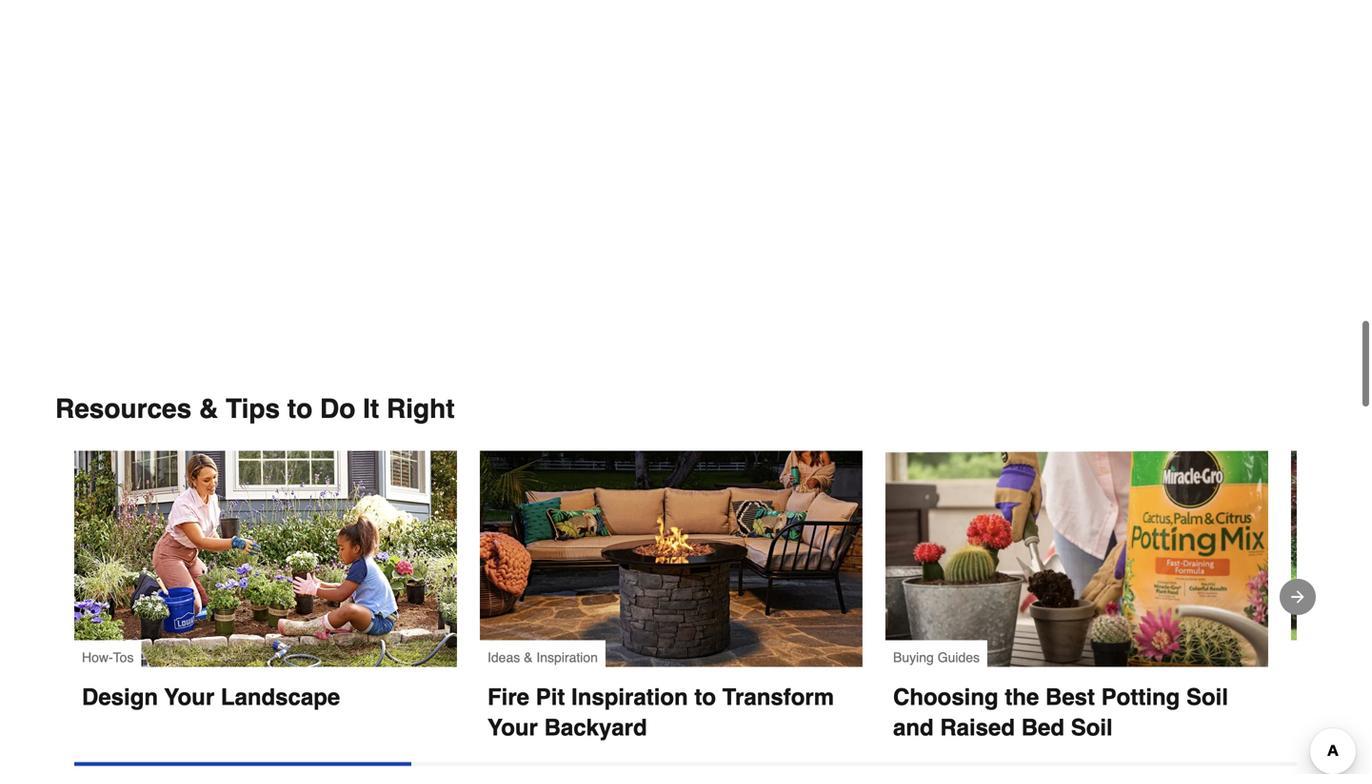 Task type: vqa. For each thing, say whether or not it's contained in the screenshot.
Resources
yes



Task type: locate. For each thing, give the bounding box(es) containing it.
soil
[[1187, 684, 1229, 710], [1071, 715, 1113, 741]]

0 vertical spatial soil
[[1187, 684, 1229, 710]]

to for transform
[[695, 684, 716, 710]]

bed
[[1022, 715, 1065, 741]]

a close-up of a woman shoveling miracle gro cactus, palm and citrus potting mix into a container. image
[[886, 451, 1269, 667]]

to inside fire pit inspiration to transform your backyard
[[695, 684, 716, 710]]

landscape
[[221, 684, 340, 710]]

& for resources
[[199, 394, 218, 424]]

raised
[[940, 715, 1015, 741]]

fire pit inspiration to transform your backyard
[[488, 684, 840, 741]]

0 horizontal spatial your
[[164, 684, 214, 710]]

resources
[[55, 394, 192, 424]]

inspiration up "pit"
[[537, 650, 598, 665]]

0 vertical spatial to
[[287, 394, 313, 424]]

&
[[199, 394, 218, 424], [524, 650, 533, 665]]

soil right potting
[[1187, 684, 1229, 710]]

1 vertical spatial soil
[[1071, 715, 1113, 741]]

to
[[287, 394, 313, 424], [695, 684, 716, 710]]

0 horizontal spatial soil
[[1071, 715, 1113, 741]]

& right ideas
[[524, 650, 533, 665]]

0 horizontal spatial &
[[199, 394, 218, 424]]

& left tips
[[199, 394, 218, 424]]

0 vertical spatial &
[[199, 394, 218, 424]]

1 vertical spatial inspiration
[[571, 684, 688, 710]]

your
[[164, 684, 214, 710], [488, 715, 538, 741]]

to left do
[[287, 394, 313, 424]]

tos
[[113, 650, 134, 665]]

guides
[[938, 650, 980, 665]]

soil down the best
[[1071, 715, 1113, 741]]

to for do
[[287, 394, 313, 424]]

it
[[363, 394, 379, 424]]

1 vertical spatial to
[[695, 684, 716, 710]]

1 horizontal spatial your
[[488, 715, 538, 741]]

your down fire
[[488, 715, 538, 741]]

& for ideas
[[524, 650, 533, 665]]

inspiration
[[537, 650, 598, 665], [571, 684, 688, 710]]

1 horizontal spatial to
[[695, 684, 716, 710]]

how-tos
[[82, 650, 134, 665]]

1 vertical spatial &
[[524, 650, 533, 665]]

1 horizontal spatial soil
[[1187, 684, 1229, 710]]

0 horizontal spatial to
[[287, 394, 313, 424]]

inspiration up backyard
[[571, 684, 688, 710]]

inspiration inside fire pit inspiration to transform your backyard
[[571, 684, 688, 710]]

arrow right image
[[1289, 587, 1308, 606]]

1 vertical spatial your
[[488, 715, 538, 741]]

home lawn and trees. image
[[1291, 451, 1371, 667]]

scrollbar
[[74, 762, 411, 766]]

1 horizontal spatial &
[[524, 650, 533, 665]]

choosing
[[893, 684, 999, 710]]

0 vertical spatial inspiration
[[537, 650, 598, 665]]

your right design at the bottom left of page
[[164, 684, 214, 710]]

to left transform
[[695, 684, 716, 710]]



Task type: describe. For each thing, give the bounding box(es) containing it.
buying guides
[[893, 650, 980, 665]]

0 vertical spatial your
[[164, 684, 214, 710]]

do
[[320, 394, 356, 424]]

design
[[82, 684, 158, 710]]

resources & tips to do it right
[[55, 394, 455, 424]]

right
[[387, 394, 455, 424]]

transform
[[723, 684, 834, 710]]

and
[[893, 715, 934, 741]]

buying
[[893, 650, 934, 665]]

backyard
[[544, 715, 647, 741]]

design your landscape
[[82, 684, 340, 710]]

ideas
[[488, 650, 520, 665]]

your inside fire pit inspiration to transform your backyard
[[488, 715, 538, 741]]

tips
[[226, 394, 280, 424]]

ideas & inspiration
[[488, 650, 598, 665]]

choosing the best potting soil and raised bed soil
[[893, 684, 1235, 741]]

a video showing how to design the perfect landscape. image
[[74, 451, 457, 667]]

fire
[[488, 684, 530, 710]]

inspiration for pit
[[571, 684, 688, 710]]

potting
[[1102, 684, 1180, 710]]

the
[[1005, 684, 1039, 710]]

pit
[[536, 684, 565, 710]]

inspiration for &
[[537, 650, 598, 665]]

best
[[1046, 684, 1095, 710]]

how-
[[82, 650, 113, 665]]



